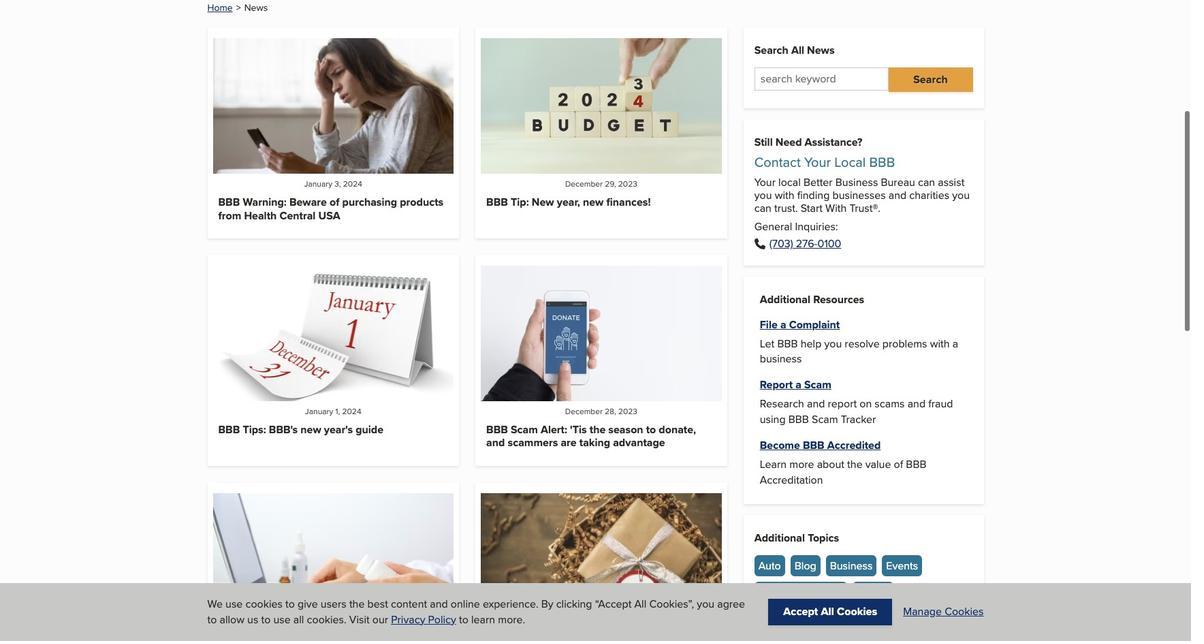 Task type: describe. For each thing, give the bounding box(es) containing it.
more
[[790, 457, 815, 472]]

warning:
[[243, 194, 287, 210]]

general inquiries:
[[755, 219, 838, 235]]

become
[[760, 438, 800, 453]]

local
[[779, 174, 801, 190]]

policy
[[428, 612, 456, 627]]

using
[[760, 411, 786, 427]]

news for news releases
[[759, 612, 786, 627]]

29,
[[605, 178, 616, 189]]

report a scam link
[[760, 377, 832, 393]]

tracker
[[841, 411, 876, 427]]

accredited
[[828, 438, 881, 453]]

clicking
[[556, 596, 592, 612]]

content
[[391, 596, 427, 612]]

december 29, 2023
[[565, 178, 638, 189]]

online
[[451, 596, 480, 612]]

scammers
[[508, 435, 558, 451]]

holiday return and refund image
[[481, 493, 722, 628]]

alert:
[[541, 422, 568, 438]]

start
[[801, 200, 823, 216]]

a for report a scam research and report on scams and fraud using bbb scam tracker
[[796, 377, 802, 393]]

1 vertical spatial new
[[301, 422, 321, 437]]

manage
[[904, 604, 942, 620]]

cookies
[[246, 596, 283, 612]]

charities
[[910, 187, 950, 203]]

all
[[294, 612, 304, 627]]

cookies inside button
[[945, 604, 984, 620]]

home
[[207, 1, 233, 15]]

search button
[[889, 68, 973, 92]]

0 vertical spatial your
[[805, 152, 831, 172]]

bbb scam alert: 'tis the season to donate, and scammers are taking advantage
[[487, 422, 696, 451]]

bbb left tip:
[[487, 195, 508, 210]]

and left fraud
[[908, 396, 926, 412]]

season
[[609, 422, 644, 438]]

28,
[[605, 405, 616, 417]]

1 vertical spatial business
[[830, 558, 873, 574]]

bbb inside file a complaint let bbb help you resolve problems with a business
[[778, 336, 798, 351]]

events link
[[883, 555, 923, 577]]

local
[[835, 152, 866, 172]]

assist
[[938, 174, 965, 190]]

january 3, 2024
[[304, 178, 362, 189]]

accreditation
[[760, 472, 823, 488]]

need
[[776, 134, 802, 150]]

3,
[[335, 178, 341, 189]]

december 28, 2023
[[565, 405, 638, 417]]

additional for additional topics
[[755, 530, 805, 546]]

money
[[857, 585, 890, 600]]

2023 for finances!
[[619, 178, 638, 189]]

scam inside "bbb scam alert: 'tis the season to donate, and scammers are taking advantage"
[[511, 422, 538, 438]]

with inside still need assistance? contact your local bbb your local better business bureau can assist you with finding businesses and charities you can trust. start with trust®.
[[775, 187, 795, 203]]

problems
[[883, 336, 928, 351]]

bbb inside bbb warning: beware of purchasing products from health central usa
[[218, 194, 240, 210]]

general
[[755, 219, 793, 235]]

you right the charities
[[953, 187, 970, 203]]

bbb inside "bbb scam alert: 'tis the season to donate, and scammers are taking advantage"
[[487, 422, 508, 438]]

january for of
[[304, 178, 333, 189]]

complaint
[[789, 317, 840, 332]]

with
[[826, 200, 847, 216]]

fraud
[[929, 396, 953, 412]]

our
[[373, 612, 388, 627]]

bureau
[[881, 174, 916, 190]]

bbb's
[[269, 422, 298, 437]]

donate,
[[659, 422, 696, 438]]

health and safety link
[[755, 582, 848, 603]]

bbb scam alert: 'tis the season to donate, and scammers are taking advantage link
[[487, 422, 696, 451]]

home link
[[207, 1, 233, 15]]

to left give
[[286, 596, 295, 612]]

users
[[321, 596, 347, 612]]

blog
[[795, 558, 817, 574]]

Search All News field
[[755, 68, 889, 90]]

to inside "bbb scam alert: 'tis the season to donate, and scammers are taking advantage"
[[646, 422, 656, 438]]

bbb warning: beware of purchasing products from health central usa link
[[218, 194, 444, 223]]

still
[[755, 134, 773, 150]]

year,
[[557, 195, 580, 210]]

bbb inside still need assistance? contact your local bbb your local better business bureau can assist you with finding businesses and charities you can trust. start with trust®.
[[870, 152, 895, 172]]

cookies inside button
[[837, 604, 878, 620]]

bbb inside report a scam research and report on scams and fraud using bbb scam tracker
[[789, 411, 809, 427]]

new
[[532, 195, 554, 210]]

2 horizontal spatial news
[[807, 42, 835, 58]]

value
[[866, 457, 891, 472]]

become bbb accredited learn more about the value of bbb accreditation
[[760, 438, 927, 488]]

the for become bbb accredited learn more about the value of bbb accreditation
[[848, 457, 863, 472]]

shopping
[[890, 612, 936, 627]]

become bbb accredited link
[[760, 438, 881, 453]]

topics
[[808, 530, 839, 546]]

bbb tips: bbb's new year's guide
[[218, 422, 384, 437]]

business inside still need assistance? contact your local bbb your local better business bureau can assist you with finding businesses and charities you can trust. start with trust®.
[[836, 174, 878, 190]]

purchasing
[[342, 194, 397, 210]]

to left learn
[[459, 612, 469, 627]]

with inside file a complaint let bbb help you resolve problems with a business
[[930, 336, 950, 351]]

2024 budget planning and allocation concept. hand flips wooden cube and changes the inscription "budget 2023" to "budget 2024" with grey background, copy space. use for banner and presentation. image
[[481, 38, 722, 174]]

bbb tips: bbb's new year's guide link
[[218, 422, 384, 437]]

additional for additional resources
[[760, 292, 811, 308]]

0 vertical spatial new
[[583, 195, 604, 210]]

trust®.
[[850, 200, 881, 216]]

experience.
[[483, 596, 539, 612]]

health inside bbb warning: beware of purchasing products from health central usa
[[244, 208, 277, 223]]

1,
[[336, 405, 340, 417]]

you inside file a complaint let bbb help you resolve problems with a business
[[825, 336, 842, 351]]

we
[[207, 596, 223, 612]]

trust.
[[775, 200, 798, 216]]

businesses
[[833, 187, 886, 203]]

report
[[760, 377, 793, 393]]

you left trust. at right top
[[755, 187, 772, 203]]

best
[[368, 596, 388, 612]]

of inside bbb warning: beware of purchasing products from health central usa
[[330, 194, 340, 210]]

and inside still need assistance? contact your local bbb your local better business bureau can assist you with finding businesses and charities you can trust. start with trust®.
[[889, 187, 907, 203]]

contact
[[755, 152, 801, 172]]

about
[[817, 457, 845, 472]]

from
[[218, 208, 241, 223]]

january for new
[[305, 405, 333, 417]]

"accept
[[595, 596, 632, 612]]

all for accept
[[821, 604, 835, 620]]

resources
[[814, 292, 865, 308]]

1 vertical spatial can
[[755, 200, 772, 216]]

still need assistance? contact your local bbb your local better business bureau can assist you with finding businesses and charities you can trust. start with trust®.
[[755, 134, 970, 216]]



Task type: locate. For each thing, give the bounding box(es) containing it.
all down safety
[[821, 604, 835, 620]]

let
[[760, 336, 775, 351]]

bbb up "bureau"
[[870, 152, 895, 172]]

you left agree
[[697, 596, 715, 612]]

auto link
[[755, 555, 785, 577]]

and inside we use cookies to give users the best content and online experience. by clicking "accept all cookies", you agree to allow us to use all cookies. visit our
[[430, 596, 448, 612]]

2 vertical spatial a
[[796, 377, 802, 393]]

can left assist
[[918, 174, 936, 190]]

1 horizontal spatial new
[[583, 195, 604, 210]]

new down december 29, 2023 on the top
[[583, 195, 604, 210]]

1 vertical spatial search
[[914, 72, 948, 87]]

frustrated young woman looking at smartphone image
[[213, 38, 454, 174]]

products
[[400, 194, 444, 210]]

allow
[[220, 612, 245, 627]]

can up general
[[755, 200, 772, 216]]

0 horizontal spatial with
[[775, 187, 795, 203]]

1 vertical spatial health
[[759, 585, 790, 600]]

0 horizontal spatial the
[[349, 596, 365, 612]]

0 vertical spatial search
[[755, 42, 789, 58]]

search all news
[[755, 42, 835, 58]]

to left allow
[[207, 612, 217, 627]]

additional resources
[[760, 292, 865, 308]]

health and safety
[[759, 585, 844, 600]]

of down the january 3, 2024
[[330, 194, 340, 210]]

1 horizontal spatial your
[[805, 152, 831, 172]]

0 vertical spatial health
[[244, 208, 277, 223]]

0 vertical spatial a
[[781, 317, 787, 332]]

search inside button
[[914, 72, 948, 87]]

0 vertical spatial december
[[565, 178, 603, 189]]

0 horizontal spatial health
[[244, 208, 277, 223]]

1 vertical spatial with
[[930, 336, 950, 351]]

use right the we on the bottom of page
[[226, 596, 243, 612]]

2 vertical spatial the
[[349, 596, 365, 612]]

0 horizontal spatial can
[[755, 200, 772, 216]]

health down auto link
[[759, 585, 790, 600]]

news releases
[[759, 612, 832, 627]]

all
[[792, 42, 805, 58], [635, 596, 647, 612], [821, 604, 835, 620]]

new left year's on the left
[[301, 422, 321, 437]]

your up better
[[805, 152, 831, 172]]

0 horizontal spatial a
[[781, 317, 787, 332]]

and left the charities
[[889, 187, 907, 203]]

bbb tip: new year, new finances! link
[[487, 195, 651, 210]]

0 vertical spatial additional
[[760, 292, 811, 308]]

0 vertical spatial the
[[590, 422, 606, 438]]

news left releases
[[759, 612, 786, 627]]

bbb right using
[[789, 411, 809, 427]]

0010-672 (307)
[[770, 236, 842, 252]]

bbb up more
[[803, 438, 825, 453]]

0 vertical spatial of
[[330, 194, 340, 210]]

use left all
[[274, 612, 291, 627]]

business down the local
[[836, 174, 878, 190]]

accept
[[784, 604, 819, 620]]

0 vertical spatial can
[[918, 174, 936, 190]]

assistance?
[[805, 134, 863, 150]]

1 vertical spatial 2024
[[342, 405, 362, 417]]

'tis
[[570, 422, 587, 438]]

2 december from the top
[[565, 405, 603, 417]]

0 horizontal spatial use
[[226, 596, 243, 612]]

blog link
[[791, 555, 821, 577]]

of right value
[[894, 457, 904, 472]]

scam left 'alert:'
[[511, 422, 538, 438]]

2023 right 28,
[[619, 405, 638, 417]]

with
[[775, 187, 795, 203], [930, 336, 950, 351]]

more.
[[498, 612, 525, 627]]

0 vertical spatial news
[[244, 1, 268, 15]]

business up money
[[830, 558, 873, 574]]

january 1, 2024
[[305, 405, 362, 417]]

help
[[801, 336, 822, 351]]

a right problems at the right bottom
[[953, 336, 959, 351]]

events
[[887, 558, 919, 574]]

privacy policy link
[[391, 612, 456, 627]]

search for search all news
[[755, 42, 789, 58]]

2023 for season
[[619, 405, 638, 417]]

the down accredited
[[848, 457, 863, 472]]

taking
[[580, 435, 611, 451]]

better
[[804, 174, 833, 190]]

auto
[[759, 558, 781, 574]]

1 horizontal spatial cookies
[[945, 604, 984, 620]]

you right help
[[825, 336, 842, 351]]

1 horizontal spatial health
[[759, 585, 790, 600]]

health right the from
[[244, 208, 277, 223]]

all right '"accept' at the bottom
[[635, 596, 647, 612]]

2024 right 3,
[[343, 178, 362, 189]]

accept all cookies button
[[769, 599, 893, 625]]

december
[[565, 178, 603, 189], [565, 405, 603, 417]]

0 horizontal spatial new
[[301, 422, 321, 437]]

2 2023 from the top
[[619, 405, 638, 417]]

additional up file a complaint link at the right of the page
[[760, 292, 811, 308]]

2023 right 29,
[[619, 178, 638, 189]]

0 vertical spatial with
[[775, 187, 795, 203]]

2023
[[619, 178, 638, 189], [619, 405, 638, 417]]

to right us
[[261, 612, 271, 627]]

a for file a complaint let bbb help you resolve problems with a business
[[781, 317, 787, 332]]

new
[[583, 195, 604, 210], [301, 422, 321, 437]]

1 vertical spatial news
[[807, 42, 835, 58]]

the inside the become bbb accredited learn more about the value of bbb accreditation
[[848, 457, 863, 472]]

1 vertical spatial your
[[755, 174, 776, 190]]

and up the 'accept'
[[793, 585, 811, 600]]

health
[[244, 208, 277, 223], [759, 585, 790, 600]]

0 horizontal spatial your
[[755, 174, 776, 190]]

2024 right 1,
[[342, 405, 362, 417]]

privacy
[[391, 612, 425, 627]]

1 horizontal spatial with
[[930, 336, 950, 351]]

you inside we use cookies to give users the best content and online experience. by clicking "accept all cookies", you agree to allow us to use all cookies. visit our
[[697, 596, 715, 612]]

the left best at bottom
[[349, 596, 365, 612]]

scams
[[845, 612, 877, 627]]

december up year,
[[565, 178, 603, 189]]

manage cookies
[[904, 604, 984, 620]]

december for year,
[[565, 178, 603, 189]]

and inside "bbb scam alert: 'tis the season to donate, and scammers are taking advantage"
[[487, 435, 505, 451]]

0 horizontal spatial all
[[635, 596, 647, 612]]

hands hold a smart phone that reads "donate." one finger hovers over the "donate" button. image
[[481, 266, 722, 401]]

news releases link
[[755, 609, 836, 630]]

1 horizontal spatial can
[[918, 174, 936, 190]]

all inside we use cookies to give users the best content and online experience. by clicking "accept all cookies", you agree to allow us to use all cookies. visit our
[[635, 596, 647, 612]]

additional up the auto
[[755, 530, 805, 546]]

the down december 28, 2023
[[590, 422, 606, 438]]

of inside the become bbb accredited learn more about the value of bbb accreditation
[[894, 457, 904, 472]]

news inside 'link'
[[759, 612, 786, 627]]

(307)
[[770, 236, 793, 252]]

2 horizontal spatial the
[[848, 457, 863, 472]]

resolve
[[845, 336, 880, 351]]

all up search all news field
[[792, 42, 805, 58]]

all for search
[[792, 42, 805, 58]]

cookies.
[[307, 612, 347, 627]]

tip:
[[511, 195, 529, 210]]

the inside we use cookies to give users the best content and online experience. by clicking "accept all cookies", you agree to allow us to use all cookies. visit our
[[349, 596, 365, 612]]

bbb right value
[[906, 457, 927, 472]]

advantage
[[613, 435, 665, 451]]

1 vertical spatial additional
[[755, 530, 805, 546]]

the inside "bbb scam alert: 'tis the season to donate, and scammers are taking advantage"
[[590, 422, 606, 438]]

the
[[590, 422, 606, 438], [848, 457, 863, 472], [349, 596, 365, 612]]

1 vertical spatial of
[[894, 457, 904, 472]]

1 vertical spatial the
[[848, 457, 863, 472]]

bbb left tips: on the bottom left
[[218, 422, 240, 437]]

2 horizontal spatial all
[[821, 604, 835, 620]]

business
[[836, 174, 878, 190], [830, 558, 873, 574]]

0 vertical spatial 2023
[[619, 178, 638, 189]]

0 horizontal spatial search
[[755, 42, 789, 58]]

money link
[[853, 582, 894, 603]]

0 horizontal spatial of
[[330, 194, 340, 210]]

1 december from the top
[[565, 178, 603, 189]]

a inside report a scam research and report on scams and fraud using bbb scam tracker
[[796, 377, 802, 393]]

december for 'tis
[[565, 405, 603, 417]]

report a scam research and report on scams and fraud using bbb scam tracker
[[760, 377, 953, 427]]

0 horizontal spatial news
[[244, 1, 268, 15]]

privacy policy to learn more.
[[391, 612, 525, 627]]

and left the online at the bottom
[[430, 596, 448, 612]]

releases
[[789, 612, 832, 627]]

to right the "season"
[[646, 422, 656, 438]]

1 horizontal spatial a
[[796, 377, 802, 393]]

1 horizontal spatial the
[[590, 422, 606, 438]]

2024 for year's
[[342, 405, 362, 417]]

bbb left 'alert:'
[[487, 422, 508, 438]]

672
[[796, 236, 815, 252]]

use
[[226, 596, 243, 612], [274, 612, 291, 627]]

scam up the report
[[805, 377, 832, 393]]

news right home
[[244, 1, 268, 15]]

0 horizontal spatial cookies
[[837, 604, 878, 620]]

scam up become bbb accredited link
[[812, 411, 838, 427]]

central
[[280, 208, 316, 223]]

1 vertical spatial january
[[305, 405, 333, 417]]

0 vertical spatial january
[[304, 178, 333, 189]]

2 cookies from the left
[[945, 604, 984, 620]]

and left the report
[[807, 396, 825, 412]]

cookies",
[[650, 596, 694, 612]]

usa
[[319, 208, 340, 223]]

bbb
[[870, 152, 895, 172], [218, 194, 240, 210], [487, 195, 508, 210], [778, 336, 798, 351], [789, 411, 809, 427], [218, 422, 240, 437], [487, 422, 508, 438], [803, 438, 825, 453], [906, 457, 927, 472]]

0010-
[[815, 236, 842, 252]]

january left 1,
[[305, 405, 333, 417]]

are
[[561, 435, 577, 451]]

2 horizontal spatial a
[[953, 336, 959, 351]]

business link
[[826, 555, 877, 577]]

scams link
[[841, 609, 881, 630]]

a right file
[[781, 317, 787, 332]]

beware
[[290, 194, 327, 210]]

cookies down money link
[[837, 604, 878, 620]]

manage cookies button
[[904, 604, 984, 620]]

tips:
[[243, 422, 266, 437]]

search for search
[[914, 72, 948, 87]]

december up 'tis
[[565, 405, 603, 417]]

january left 3,
[[304, 178, 333, 189]]

1 vertical spatial 2023
[[619, 405, 638, 417]]

bbb right let
[[778, 336, 798, 351]]

1 cookies from the left
[[837, 604, 878, 620]]

woman choosing medication online pharmac. purchase of drugs and medicine online. image
[[213, 493, 454, 628]]

cookies right manage
[[945, 604, 984, 620]]

a right report
[[796, 377, 802, 393]]

1 horizontal spatial news
[[759, 612, 786, 627]]

with right problems at the right bottom
[[930, 336, 950, 351]]

0 vertical spatial business
[[836, 174, 878, 190]]

bbb left warning:
[[218, 194, 240, 210]]

learn
[[760, 457, 787, 472]]

1 horizontal spatial use
[[274, 612, 291, 627]]

visit
[[349, 612, 370, 627]]

all inside button
[[821, 604, 835, 620]]

research
[[760, 396, 805, 412]]

give
[[298, 596, 318, 612]]

1 horizontal spatial all
[[792, 42, 805, 58]]

news up search all news field
[[807, 42, 835, 58]]

scams
[[875, 396, 905, 412]]

news for news
[[244, 1, 268, 15]]

year's
[[324, 422, 353, 437]]

1 vertical spatial december
[[565, 405, 603, 417]]

file
[[760, 317, 778, 332]]

0 vertical spatial 2024
[[343, 178, 362, 189]]

the for we use cookies to give users the best content and online experience. by clicking "accept all cookies", you agree to allow us to use all cookies. visit our
[[349, 596, 365, 612]]

2024 for purchasing
[[343, 178, 362, 189]]

1 horizontal spatial search
[[914, 72, 948, 87]]

we use cookies to give users the best content and online experience. by clicking "accept all cookies", you agree to allow us to use all cookies. visit our
[[207, 596, 745, 627]]

agree
[[718, 596, 745, 612]]

1 vertical spatial a
[[953, 336, 959, 351]]

1 horizontal spatial of
[[894, 457, 904, 472]]

and left 'scammers'
[[487, 435, 505, 451]]

with left finding
[[775, 187, 795, 203]]

your down contact
[[755, 174, 776, 190]]

file a complaint let bbb help you resolve problems with a business
[[760, 317, 959, 367]]

news
[[244, 1, 268, 15], [807, 42, 835, 58], [759, 612, 786, 627]]

2 vertical spatial news
[[759, 612, 786, 627]]

report
[[828, 396, 857, 412]]

1 2023 from the top
[[619, 178, 638, 189]]



Task type: vqa. For each thing, say whether or not it's contained in the screenshot.


